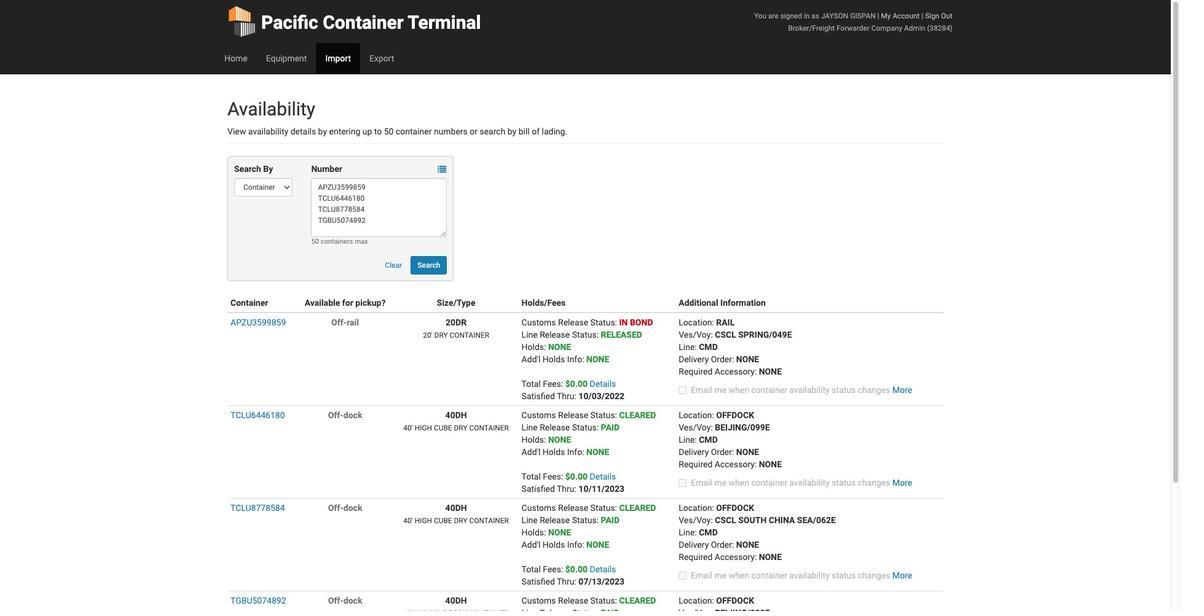 Task type: describe. For each thing, give the bounding box(es) containing it.
view
[[228, 127, 246, 137]]

availability for location : rail ves/voy: cscl spring/049e line: cmd delivery order : none required accessory : none
[[790, 386, 830, 395]]

location : offdock ves/voy: beijing/099e line: cmd delivery order : none required accessory : none
[[679, 411, 782, 470]]

0 horizontal spatial container
[[231, 298, 268, 308]]

$0.00 for 10/11/2023
[[566, 472, 588, 482]]

off-rail
[[331, 318, 359, 328]]

status for location : offdock ves/voy: beijing/099e line: cmd delivery order : none required accessory : none
[[832, 478, 856, 488]]

0 vertical spatial 50
[[384, 127, 394, 137]]

container for total fees: $0.00 details satisfied thru: 07/13/2023
[[469, 517, 509, 526]]

cscl for cscl spring/049e
[[715, 330, 737, 340]]

search for search
[[418, 261, 440, 270]]

more link for location : offdock ves/voy: beijing/099e line: cmd delivery order : none required accessory : none
[[893, 478, 913, 488]]

container for location : rail ves/voy: cscl spring/049e line: cmd delivery order : none required accessory : none
[[752, 386, 788, 395]]

spring/049e
[[739, 330, 792, 340]]

details for total fees: $0.00 details satisfied thru: 10/11/2023
[[590, 472, 616, 482]]

cleared for location : offdock ves/voy: cscl south china sea/062e line: cmd delivery order : none required accessory : none
[[620, 504, 656, 513]]

1 | from the left
[[878, 12, 880, 20]]

location : rail ves/voy: cscl spring/049e line: cmd delivery order : none required accessory : none
[[679, 318, 792, 377]]

3 40dh from the top
[[446, 596, 467, 606]]

signed
[[781, 12, 802, 20]]

home button
[[215, 43, 257, 74]]

additional
[[679, 298, 719, 308]]

ves/voy: for cscl south china sea/062e
[[679, 516, 713, 526]]

for
[[342, 298, 353, 308]]

bill
[[519, 127, 530, 137]]

account
[[893, 12, 920, 20]]

search for search by
[[234, 164, 261, 174]]

are
[[769, 12, 779, 20]]

holds for total fees: $0.00 details satisfied thru: 10/11/2023
[[543, 448, 565, 458]]

more for location : rail ves/voy: cscl spring/049e line: cmd delivery order : none required accessory : none
[[893, 386, 913, 395]]

20'
[[423, 331, 433, 340]]

dock for tgbu5074892
[[344, 596, 362, 606]]

dock for tclu6446180
[[344, 411, 362, 421]]

required inside the location : offdock ves/voy: beijing/099e line: cmd delivery order : none required accessory : none
[[679, 460, 713, 470]]

equipment button
[[257, 43, 316, 74]]

rail
[[347, 318, 359, 328]]

07/13/2023
[[579, 577, 625, 587]]

additional information
[[679, 298, 766, 308]]

number
[[311, 164, 342, 174]]

total for total fees: $0.00 details satisfied thru: 10/11/2023
[[522, 472, 541, 482]]

as
[[812, 12, 820, 20]]

customs release status : cleared
[[522, 596, 656, 606]]

pacific
[[261, 12, 318, 33]]

sea/062e
[[797, 516, 836, 526]]

tclu6446180 link
[[231, 411, 285, 421]]

to
[[374, 127, 382, 137]]

search button
[[411, 256, 447, 275]]

containers
[[321, 238, 353, 246]]

add'l for total fees: $0.00 details satisfied thru: 10/11/2023
[[522, 448, 541, 458]]

customs release status : in bond line release status : released holds: none add'l holds info: none
[[522, 318, 653, 365]]

cscl for cscl south china sea/062e
[[715, 516, 737, 526]]

20dr 20' dry container
[[423, 318, 490, 340]]

max
[[355, 238, 368, 246]]

location : offdock
[[679, 596, 755, 606]]

off- for apzu3599859
[[331, 318, 347, 328]]

50 containers max
[[311, 238, 368, 246]]

china
[[769, 516, 795, 526]]

out
[[942, 12, 953, 20]]

dry inside 20dr 20' dry container
[[435, 331, 448, 340]]

location for location : rail ves/voy: cscl spring/049e line: cmd delivery order : none required accessory : none
[[679, 318, 712, 328]]

location for location : offdock ves/voy: beijing/099e line: cmd delivery order : none required accessory : none
[[679, 411, 712, 421]]

pacific container terminal link
[[228, 0, 481, 43]]

details for total fees: $0.00 details satisfied thru: 10/03/2022
[[590, 379, 616, 389]]

info: inside customs release status : in bond line release status : released holds: none add'l holds info: none
[[567, 355, 585, 365]]

numbers
[[434, 127, 468, 137]]

apzu3599859
[[231, 318, 286, 328]]

details link for total fees: $0.00 details satisfied thru: 10/11/2023
[[590, 472, 616, 482]]

40dh for total fees: $0.00 details satisfied thru: 07/13/2023
[[446, 504, 467, 513]]

off-dock for tclu6446180
[[328, 411, 362, 421]]

location : offdock ves/voy: cscl south china sea/062e line: cmd delivery order : none required accessory : none
[[679, 504, 836, 563]]

container for location : offdock ves/voy: cscl south china sea/062e line: cmd delivery order : none required accessory : none
[[752, 571, 788, 581]]

thru: for 10/03/2022
[[557, 392, 577, 402]]

cmd inside the location : offdock ves/voy: beijing/099e line: cmd delivery order : none required accessory : none
[[699, 435, 718, 445]]

changes for location : offdock ves/voy: cscl south china sea/062e line: cmd delivery order : none required accessory : none
[[858, 571, 891, 581]]

by
[[263, 164, 273, 174]]

released
[[601, 330, 643, 340]]

cmd inside location : offdock ves/voy: cscl south china sea/062e line: cmd delivery order : none required accessory : none
[[699, 528, 718, 538]]

total fees: $0.00 details satisfied thru: 10/03/2022
[[522, 379, 625, 402]]

accessory inside location : offdock ves/voy: cscl south china sea/062e line: cmd delivery order : none required accessory : none
[[715, 553, 755, 563]]

10/03/2022
[[579, 392, 625, 402]]

sign out link
[[926, 12, 953, 20]]

email me when container availability status changes more for location : offdock ves/voy: beijing/099e line: cmd delivery order : none required accessory : none
[[691, 478, 913, 488]]

add'l inside customs release status : in bond line release status : released holds: none add'l holds info: none
[[522, 355, 541, 365]]

when for none
[[729, 571, 750, 581]]

line inside customs release status : in bond line release status : released holds: none add'l holds info: none
[[522, 330, 538, 340]]

more for location : offdock ves/voy: cscl south china sea/062e line: cmd delivery order : none required accessory : none
[[893, 571, 913, 581]]

broker/freight
[[789, 24, 835, 33]]

of
[[532, 127, 540, 137]]

holds: for total fees: $0.00 details satisfied thru: 10/11/2023
[[522, 435, 546, 445]]

required inside location : offdock ves/voy: cscl south china sea/062e line: cmd delivery order : none required accessory : none
[[679, 553, 713, 563]]

apzu3599859 link
[[231, 318, 286, 328]]

details link for total fees: $0.00 details satisfied thru: 10/03/2022
[[590, 379, 616, 389]]

import
[[326, 53, 351, 63]]

off-dock for tclu8778584
[[328, 504, 362, 513]]

tclu8778584
[[231, 504, 285, 513]]

2 by from the left
[[508, 127, 517, 137]]

pickup?
[[356, 298, 386, 308]]

me for :
[[715, 571, 727, 581]]

you are signed in as jayson gispan | my account | sign out broker/freight forwarder company admin (38284)
[[755, 12, 953, 33]]

you
[[755, 12, 767, 20]]

satisfied for total fees: $0.00 details satisfied thru: 07/13/2023
[[522, 577, 555, 587]]

terminal
[[408, 12, 481, 33]]

total fees: $0.00 details satisfied thru: 10/11/2023
[[522, 472, 625, 494]]

order inside the location : offdock ves/voy: beijing/099e line: cmd delivery order : none required accessory : none
[[711, 448, 732, 458]]

export button
[[360, 43, 404, 74]]

me for accessory
[[715, 478, 727, 488]]

customs for total fees: $0.00 details satisfied thru: 07/13/2023
[[522, 504, 556, 513]]

view availability details by entering up to 50 container numbers or search by bill of lading.
[[228, 127, 568, 137]]

line: inside the location : offdock ves/voy: beijing/099e line: cmd delivery order : none required accessory : none
[[679, 435, 697, 445]]

import button
[[316, 43, 360, 74]]

thru: for 10/11/2023
[[557, 485, 577, 494]]

forwarder
[[837, 24, 870, 33]]

available
[[305, 298, 340, 308]]

company
[[872, 24, 903, 33]]

up
[[363, 127, 372, 137]]

cube for total fees: $0.00 details satisfied thru: 07/13/2023
[[434, 517, 452, 526]]

40dh 40' high cube dry container for total fees: $0.00 details satisfied thru: 07/13/2023
[[404, 504, 509, 526]]

(38284)
[[928, 24, 953, 33]]

location for location : offdock ves/voy: cscl south china sea/062e line: cmd delivery order : none required accessory : none
[[679, 504, 712, 513]]

dock for tclu8778584
[[344, 504, 362, 513]]

changes for location : offdock ves/voy: beijing/099e line: cmd delivery order : none required accessory : none
[[858, 478, 891, 488]]

satisfied for total fees: $0.00 details satisfied thru: 10/11/2023
[[522, 485, 555, 494]]

equipment
[[266, 53, 307, 63]]

tclu8778584 link
[[231, 504, 285, 513]]

availability for location : offdock ves/voy: cscl south china sea/062e line: cmd delivery order : none required accessory : none
[[790, 571, 830, 581]]

paid for total fees: $0.00 details satisfied thru: 07/13/2023
[[601, 516, 620, 526]]

holds/fees
[[522, 298, 566, 308]]

or
[[470, 127, 478, 137]]

bond
[[630, 318, 653, 328]]

ves/voy: for cscl spring/049e
[[679, 330, 713, 340]]

high for total fees: $0.00 details satisfied thru: 10/11/2023
[[415, 424, 432, 433]]

off- for tgbu5074892
[[328, 596, 344, 606]]

ves/voy: for beijing/099e
[[679, 423, 713, 433]]

search
[[480, 127, 506, 137]]

lading.
[[542, 127, 568, 137]]

info: for location : offdock ves/voy: cscl south china sea/062e line: cmd delivery order : none required accessory : none
[[567, 541, 585, 550]]

info: for location : offdock ves/voy: beijing/099e line: cmd delivery order : none required accessory : none
[[567, 448, 585, 458]]

email me when container availability status changes more for location : rail ves/voy: cscl spring/049e line: cmd delivery order : none required accessory : none
[[691, 386, 913, 395]]

$0.00 for 07/13/2023
[[566, 565, 588, 575]]

more link for location : rail ves/voy: cscl spring/049e line: cmd delivery order : none required accessory : none
[[893, 386, 913, 395]]



Task type: locate. For each thing, give the bounding box(es) containing it.
1 vertical spatial off-dock
[[328, 504, 362, 513]]

1 horizontal spatial by
[[508, 127, 517, 137]]

none
[[548, 343, 571, 352], [587, 355, 610, 365], [737, 355, 760, 365], [759, 367, 782, 377], [548, 435, 571, 445], [587, 448, 610, 458], [737, 448, 760, 458], [759, 460, 782, 470], [548, 528, 571, 538], [587, 541, 610, 550], [737, 541, 760, 550], [759, 553, 782, 563]]

0 horizontal spatial |
[[878, 12, 880, 20]]

1 cmd from the top
[[699, 343, 718, 352]]

when for accessory
[[729, 386, 750, 395]]

1 vertical spatial 50
[[311, 238, 319, 246]]

ves/voy: inside the location : offdock ves/voy: beijing/099e line: cmd delivery order : none required accessory : none
[[679, 423, 713, 433]]

email up location : offdock
[[691, 571, 713, 581]]

pacific container terminal
[[261, 12, 481, 33]]

0 vertical spatial total
[[522, 379, 541, 389]]

$0.00 up 10/03/2022
[[566, 379, 588, 389]]

2 details from the top
[[590, 472, 616, 482]]

details inside total fees: $0.00 details satisfied thru: 07/13/2023
[[590, 565, 616, 575]]

south
[[739, 516, 767, 526]]

container up beijing/099e
[[752, 386, 788, 395]]

0 vertical spatial email
[[691, 386, 713, 395]]

holds: up total fees: $0.00 details satisfied thru: 07/13/2023
[[522, 528, 546, 538]]

dry for total fees: $0.00 details satisfied thru: 07/13/2023
[[454, 517, 468, 526]]

thru: up 'customs release status : cleared'
[[557, 577, 577, 587]]

changes for location : rail ves/voy: cscl spring/049e line: cmd delivery order : none required accessory : none
[[858, 386, 891, 395]]

1 vertical spatial cleared
[[620, 504, 656, 513]]

3 holds: from the top
[[522, 528, 546, 538]]

tgbu5074892 link
[[231, 596, 286, 606]]

1 vertical spatial more
[[893, 478, 913, 488]]

2 vertical spatial changes
[[858, 571, 891, 581]]

home
[[224, 53, 248, 63]]

1 accessory from the top
[[715, 367, 755, 377]]

required
[[679, 367, 713, 377], [679, 460, 713, 470], [679, 553, 713, 563]]

ves/voy: left beijing/099e
[[679, 423, 713, 433]]

40' for total fees: $0.00 details satisfied thru: 07/13/2023
[[404, 517, 413, 526]]

2 | from the left
[[922, 12, 924, 20]]

2 total from the top
[[522, 472, 541, 482]]

order down rail on the bottom right
[[711, 355, 732, 365]]

details up 07/13/2023
[[590, 565, 616, 575]]

cscl
[[715, 330, 737, 340], [715, 516, 737, 526]]

clear button
[[378, 256, 409, 275]]

1 vertical spatial required
[[679, 460, 713, 470]]

customs release status : cleared line release status : paid holds: none add'l holds info: none
[[522, 411, 656, 458], [522, 504, 656, 550]]

order up location : offdock
[[711, 541, 732, 550]]

thru:
[[557, 392, 577, 402], [557, 485, 577, 494], [557, 577, 577, 587]]

details link
[[590, 379, 616, 389], [590, 472, 616, 482], [590, 565, 616, 575]]

details
[[291, 127, 316, 137]]

accessory down spring/049e
[[715, 367, 755, 377]]

0 vertical spatial cleared
[[620, 411, 656, 421]]

2 vertical spatial details link
[[590, 565, 616, 575]]

2 cleared from the top
[[620, 504, 656, 513]]

fees: for 10/11/2023
[[543, 472, 564, 482]]

0 vertical spatial cscl
[[715, 330, 737, 340]]

holds: down holds/fees
[[522, 343, 546, 352]]

1 vertical spatial dry
[[454, 424, 468, 433]]

fees: for 07/13/2023
[[543, 565, 564, 575]]

in
[[620, 318, 628, 328]]

1 vertical spatial add'l
[[522, 448, 541, 458]]

customs for total fees: $0.00 details satisfied thru: 10/11/2023
[[522, 411, 556, 421]]

3 ves/voy: from the top
[[679, 516, 713, 526]]

container down location : offdock ves/voy: cscl south china sea/062e line: cmd delivery order : none required accessory : none
[[752, 571, 788, 581]]

1 vertical spatial container
[[469, 424, 509, 433]]

when up south
[[729, 478, 750, 488]]

2 changes from the top
[[858, 478, 891, 488]]

add'l up total fees: $0.00 details satisfied thru: 10/11/2023
[[522, 448, 541, 458]]

$0.00
[[566, 379, 588, 389], [566, 472, 588, 482], [566, 565, 588, 575]]

ves/voy:
[[679, 330, 713, 340], [679, 423, 713, 433], [679, 516, 713, 526]]

fees:
[[543, 379, 564, 389], [543, 472, 564, 482], [543, 565, 564, 575]]

dry
[[435, 331, 448, 340], [454, 424, 468, 433], [454, 517, 468, 526]]

thru: inside total fees: $0.00 details satisfied thru: 07/13/2023
[[557, 577, 577, 587]]

1 vertical spatial delivery
[[679, 448, 709, 458]]

customs for total fees: $0.00 details satisfied thru: 10/03/2022
[[522, 318, 556, 328]]

1 vertical spatial info:
[[567, 448, 585, 458]]

1 vertical spatial total
[[522, 472, 541, 482]]

details
[[590, 379, 616, 389], [590, 472, 616, 482], [590, 565, 616, 575]]

line: inside location : offdock ves/voy: cscl south china sea/062e line: cmd delivery order : none required accessory : none
[[679, 528, 697, 538]]

details inside total fees: $0.00 details satisfied thru: 10/11/2023
[[590, 472, 616, 482]]

2 more link from the top
[[893, 478, 913, 488]]

3 $0.00 from the top
[[566, 565, 588, 575]]

3 fees: from the top
[[543, 565, 564, 575]]

2 vertical spatial status
[[832, 571, 856, 581]]

more
[[893, 386, 913, 395], [893, 478, 913, 488], [893, 571, 913, 581]]

0 vertical spatial 40dh 40' high cube dry container
[[404, 411, 509, 433]]

1 by from the left
[[318, 127, 327, 137]]

holds for total fees: $0.00 details satisfied thru: 07/13/2023
[[543, 541, 565, 550]]

1 vertical spatial cube
[[434, 517, 452, 526]]

status
[[832, 386, 856, 395], [832, 478, 856, 488], [832, 571, 856, 581]]

location
[[679, 318, 712, 328], [679, 411, 712, 421], [679, 504, 712, 513], [679, 596, 712, 606]]

availability for location : offdock ves/voy: beijing/099e line: cmd delivery order : none required accessory : none
[[790, 478, 830, 488]]

1 more from the top
[[893, 386, 913, 395]]

$0.00 inside total fees: $0.00 details satisfied thru: 10/03/2022
[[566, 379, 588, 389]]

0 vertical spatial email me when container availability status changes more
[[691, 386, 913, 395]]

3 details from the top
[[590, 565, 616, 575]]

2 vertical spatial email
[[691, 571, 713, 581]]

1 40dh from the top
[[446, 411, 467, 421]]

1 vertical spatial email me when container availability status changes more
[[691, 478, 913, 488]]

by left bill
[[508, 127, 517, 137]]

3 satisfied from the top
[[522, 577, 555, 587]]

offdock
[[717, 411, 755, 421], [717, 504, 755, 513], [717, 596, 755, 606]]

tgbu5074892
[[231, 596, 286, 606]]

0 vertical spatial status
[[832, 386, 856, 395]]

1 vertical spatial line:
[[679, 435, 697, 445]]

customs down total fees: $0.00 details satisfied thru: 10/03/2022
[[522, 411, 556, 421]]

more link
[[893, 386, 913, 395], [893, 478, 913, 488], [893, 571, 913, 581]]

2 line from the top
[[522, 423, 538, 433]]

holds: up total fees: $0.00 details satisfied thru: 10/11/2023
[[522, 435, 546, 445]]

2 vertical spatial holds:
[[522, 528, 546, 538]]

1 vertical spatial email
[[691, 478, 713, 488]]

0 vertical spatial cmd
[[699, 343, 718, 352]]

1 vertical spatial cmd
[[699, 435, 718, 445]]

add'l up total fees: $0.00 details satisfied thru: 07/13/2023
[[522, 541, 541, 550]]

1 40dh 40' high cube dry container from the top
[[404, 411, 509, 433]]

2 vertical spatial dry
[[454, 517, 468, 526]]

location inside the location : offdock ves/voy: beijing/099e line: cmd delivery order : none required accessory : none
[[679, 411, 712, 421]]

off-dock for tgbu5074892
[[328, 596, 362, 606]]

dry for total fees: $0.00 details satisfied thru: 10/11/2023
[[454, 424, 468, 433]]

thru: inside total fees: $0.00 details satisfied thru: 10/11/2023
[[557, 485, 577, 494]]

details inside total fees: $0.00 details satisfied thru: 10/03/2022
[[590, 379, 616, 389]]

2 vertical spatial offdock
[[717, 596, 755, 606]]

cleared down 10/03/2022
[[620, 411, 656, 421]]

container
[[396, 127, 432, 137], [752, 386, 788, 395], [752, 478, 788, 488], [752, 571, 788, 581]]

0 vertical spatial accessory
[[715, 367, 755, 377]]

entering
[[329, 127, 361, 137]]

my account link
[[881, 12, 920, 20]]

0 vertical spatial holds
[[543, 355, 565, 365]]

2 vertical spatial more
[[893, 571, 913, 581]]

1 vertical spatial fees:
[[543, 472, 564, 482]]

2 location from the top
[[679, 411, 712, 421]]

status for location : rail ves/voy: cscl spring/049e line: cmd delivery order : none required accessory : none
[[832, 386, 856, 395]]

0 vertical spatial paid
[[601, 423, 620, 433]]

2 more from the top
[[893, 478, 913, 488]]

accessory down south
[[715, 553, 755, 563]]

2 vertical spatial info:
[[567, 541, 585, 550]]

0 vertical spatial details
[[590, 379, 616, 389]]

2 status from the top
[[832, 478, 856, 488]]

2 off-dock from the top
[[328, 504, 362, 513]]

3 location from the top
[[679, 504, 712, 513]]

me up beijing/099e
[[715, 386, 727, 395]]

details link for total fees: $0.00 details satisfied thru: 07/13/2023
[[590, 565, 616, 575]]

1 details link from the top
[[590, 379, 616, 389]]

satisfied for total fees: $0.00 details satisfied thru: 10/03/2022
[[522, 392, 555, 402]]

add'l up total fees: $0.00 details satisfied thru: 10/03/2022
[[522, 355, 541, 365]]

3 cmd from the top
[[699, 528, 718, 538]]

1 more link from the top
[[893, 386, 913, 395]]

| left sign
[[922, 12, 924, 20]]

1 vertical spatial me
[[715, 478, 727, 488]]

$0.00 for 10/03/2022
[[566, 379, 588, 389]]

2 vertical spatial fees:
[[543, 565, 564, 575]]

off- for tclu8778584
[[328, 504, 344, 513]]

total inside total fees: $0.00 details satisfied thru: 07/13/2023
[[522, 565, 541, 575]]

offdock inside the location : offdock ves/voy: beijing/099e line: cmd delivery order : none required accessory : none
[[717, 411, 755, 421]]

holds up total fees: $0.00 details satisfied thru: 07/13/2023
[[543, 541, 565, 550]]

container inside 20dr 20' dry container
[[450, 331, 490, 340]]

1 total from the top
[[522, 379, 541, 389]]

2 40' from the top
[[404, 517, 413, 526]]

my
[[881, 12, 891, 20]]

1 off-dock from the top
[[328, 411, 362, 421]]

1 info: from the top
[[567, 355, 585, 365]]

3 changes from the top
[[858, 571, 891, 581]]

0 vertical spatial info:
[[567, 355, 585, 365]]

customs down holds/fees
[[522, 318, 556, 328]]

1 vertical spatial 40dh
[[446, 504, 467, 513]]

40'
[[404, 424, 413, 433], [404, 517, 413, 526]]

3 order from the top
[[711, 541, 732, 550]]

cleared down 10/11/2023
[[620, 504, 656, 513]]

2 vertical spatial delivery
[[679, 541, 709, 550]]

2 vertical spatial ves/voy:
[[679, 516, 713, 526]]

2 required from the top
[[679, 460, 713, 470]]

order
[[711, 355, 732, 365], [711, 448, 732, 458], [711, 541, 732, 550]]

container for location : offdock ves/voy: beijing/099e line: cmd delivery order : none required accessory : none
[[752, 478, 788, 488]]

20dr
[[446, 318, 467, 328]]

email me when container availability status changes more for location : offdock ves/voy: cscl south china sea/062e line: cmd delivery order : none required accessory : none
[[691, 571, 913, 581]]

cube for total fees: $0.00 details satisfied thru: 10/11/2023
[[434, 424, 452, 433]]

line down holds/fees
[[522, 330, 538, 340]]

cscl down rail on the bottom right
[[715, 330, 737, 340]]

total for total fees: $0.00 details satisfied thru: 07/13/2023
[[522, 565, 541, 575]]

1 vertical spatial details
[[590, 472, 616, 482]]

ves/voy: left south
[[679, 516, 713, 526]]

release
[[558, 318, 589, 328], [540, 330, 570, 340], [558, 411, 589, 421], [540, 423, 570, 433], [558, 504, 589, 513], [540, 516, 570, 526], [558, 596, 589, 606]]

3 line: from the top
[[679, 528, 697, 538]]

line down total fees: $0.00 details satisfied thru: 10/03/2022
[[522, 423, 538, 433]]

1 vertical spatial when
[[729, 478, 750, 488]]

2 email me when container availability status changes more from the top
[[691, 478, 913, 488]]

2 vertical spatial accessory
[[715, 553, 755, 563]]

more for location : offdock ves/voy: beijing/099e line: cmd delivery order : none required accessory : none
[[893, 478, 913, 488]]

0 horizontal spatial 50
[[311, 238, 319, 246]]

cscl inside location : offdock ves/voy: cscl south china sea/062e line: cmd delivery order : none required accessory : none
[[715, 516, 737, 526]]

thru: left 10/11/2023
[[557, 485, 577, 494]]

customs down total fees: $0.00 details satisfied thru: 07/13/2023
[[522, 596, 556, 606]]

holds
[[543, 355, 565, 365], [543, 448, 565, 458], [543, 541, 565, 550]]

2 dock from the top
[[344, 504, 362, 513]]

10/11/2023
[[579, 485, 625, 494]]

details link up 07/13/2023
[[590, 565, 616, 575]]

3 me from the top
[[715, 571, 727, 581]]

delivery inside the location : offdock ves/voy: beijing/099e line: cmd delivery order : none required accessory : none
[[679, 448, 709, 458]]

search inside 'button'
[[418, 261, 440, 270]]

availability
[[228, 98, 315, 120]]

3 info: from the top
[[567, 541, 585, 550]]

50 right to
[[384, 127, 394, 137]]

1 line: from the top
[[679, 343, 697, 352]]

container up 'china'
[[752, 478, 788, 488]]

2 offdock from the top
[[717, 504, 755, 513]]

details link up 10/03/2022
[[590, 379, 616, 389]]

export
[[370, 53, 394, 63]]

None checkbox
[[679, 387, 687, 395], [679, 572, 687, 580], [679, 387, 687, 395], [679, 572, 687, 580]]

0 vertical spatial customs release status : cleared line release status : paid holds: none add'l holds info: none
[[522, 411, 656, 458]]

search
[[234, 164, 261, 174], [418, 261, 440, 270]]

2 cscl from the top
[[715, 516, 737, 526]]

cmd inside location : rail ves/voy: cscl spring/049e line: cmd delivery order : none required accessory : none
[[699, 343, 718, 352]]

satisfied inside total fees: $0.00 details satisfied thru: 10/03/2022
[[522, 392, 555, 402]]

search left by at left
[[234, 164, 261, 174]]

2 customs from the top
[[522, 411, 556, 421]]

1 cleared from the top
[[620, 411, 656, 421]]

admin
[[905, 24, 926, 33]]

holds up total fees: $0.00 details satisfied thru: 10/11/2023
[[543, 448, 565, 458]]

line down total fees: $0.00 details satisfied thru: 10/11/2023
[[522, 516, 538, 526]]

2 cube from the top
[[434, 517, 452, 526]]

line for total fees: $0.00 details satisfied thru: 10/11/2023
[[522, 423, 538, 433]]

0 vertical spatial dock
[[344, 411, 362, 421]]

0 vertical spatial ves/voy:
[[679, 330, 713, 340]]

1 vertical spatial status
[[832, 478, 856, 488]]

details link up 10/11/2023
[[590, 472, 616, 482]]

fees: inside total fees: $0.00 details satisfied thru: 07/13/2023
[[543, 565, 564, 575]]

1 ves/voy: from the top
[[679, 330, 713, 340]]

0 vertical spatial satisfied
[[522, 392, 555, 402]]

1 email from the top
[[691, 386, 713, 395]]

0 horizontal spatial search
[[234, 164, 261, 174]]

2 holds: from the top
[[522, 435, 546, 445]]

0 vertical spatial dry
[[435, 331, 448, 340]]

me up location : offdock
[[715, 571, 727, 581]]

$0.00 up 10/11/2023
[[566, 472, 588, 482]]

search by
[[234, 164, 273, 174]]

Number text field
[[311, 178, 447, 237]]

show list image
[[438, 166, 447, 174]]

$0.00 inside total fees: $0.00 details satisfied thru: 07/13/2023
[[566, 565, 588, 575]]

customs release status : cleared line release status : paid holds: none add'l holds info: none down 10/03/2022
[[522, 411, 656, 458]]

1 vertical spatial offdock
[[717, 504, 755, 513]]

0 vertical spatial order
[[711, 355, 732, 365]]

tclu6446180
[[231, 411, 285, 421]]

when up beijing/099e
[[729, 386, 750, 395]]

clear
[[385, 261, 402, 270]]

3 cleared from the top
[[620, 596, 656, 606]]

holds: for total fees: $0.00 details satisfied thru: 07/13/2023
[[522, 528, 546, 538]]

me for required
[[715, 386, 727, 395]]

customs down total fees: $0.00 details satisfied thru: 10/11/2023
[[522, 504, 556, 513]]

available for pickup?
[[305, 298, 386, 308]]

delivery inside location : rail ves/voy: cscl spring/049e line: cmd delivery order : none required accessory : none
[[679, 355, 709, 365]]

0 vertical spatial 40'
[[404, 424, 413, 433]]

0 vertical spatial required
[[679, 367, 713, 377]]

line:
[[679, 343, 697, 352], [679, 435, 697, 445], [679, 528, 697, 538]]

details up 10/03/2022
[[590, 379, 616, 389]]

3 total from the top
[[522, 565, 541, 575]]

40dh 40' high cube dry container for total fees: $0.00 details satisfied thru: 10/11/2023
[[404, 411, 509, 433]]

jayson
[[821, 12, 849, 20]]

paid for total fees: $0.00 details satisfied thru: 10/11/2023
[[601, 423, 620, 433]]

1 customs release status : cleared line release status : paid holds: none add'l holds info: none from the top
[[522, 411, 656, 458]]

total fees: $0.00 details satisfied thru: 07/13/2023
[[522, 565, 625, 587]]

0 vertical spatial offdock
[[717, 411, 755, 421]]

1 vertical spatial customs release status : cleared line release status : paid holds: none add'l holds info: none
[[522, 504, 656, 550]]

0 vertical spatial off-dock
[[328, 411, 362, 421]]

order inside location : rail ves/voy: cscl spring/049e line: cmd delivery order : none required accessory : none
[[711, 355, 732, 365]]

2 $0.00 from the top
[[566, 472, 588, 482]]

holds:
[[522, 343, 546, 352], [522, 435, 546, 445], [522, 528, 546, 538]]

line: inside location : rail ves/voy: cscl spring/049e line: cmd delivery order : none required accessory : none
[[679, 343, 697, 352]]

0 vertical spatial thru:
[[557, 392, 577, 402]]

offdock inside location : offdock ves/voy: cscl south china sea/062e line: cmd delivery order : none required accessory : none
[[717, 504, 755, 513]]

1 vertical spatial search
[[418, 261, 440, 270]]

1 vertical spatial more link
[[893, 478, 913, 488]]

required inside location : rail ves/voy: cscl spring/049e line: cmd delivery order : none required accessory : none
[[679, 367, 713, 377]]

2 delivery from the top
[[679, 448, 709, 458]]

email down location : rail ves/voy: cscl spring/049e line: cmd delivery order : none required accessory : none
[[691, 386, 713, 395]]

0 vertical spatial delivery
[[679, 355, 709, 365]]

satisfied inside total fees: $0.00 details satisfied thru: 07/13/2023
[[522, 577, 555, 587]]

1 vertical spatial 40'
[[404, 517, 413, 526]]

1 vertical spatial accessory
[[715, 460, 755, 470]]

2 order from the top
[[711, 448, 732, 458]]

when up location : offdock
[[729, 571, 750, 581]]

rail
[[717, 318, 735, 328]]

2 vertical spatial satisfied
[[522, 577, 555, 587]]

in
[[804, 12, 810, 20]]

40dh 40' high cube dry container
[[404, 411, 509, 433], [404, 504, 509, 526]]

email down the location : offdock ves/voy: beijing/099e line: cmd delivery order : none required accessory : none
[[691, 478, 713, 488]]

3 thru: from the top
[[557, 577, 577, 587]]

3 email me when container availability status changes more from the top
[[691, 571, 913, 581]]

satisfied inside total fees: $0.00 details satisfied thru: 10/11/2023
[[522, 485, 555, 494]]

3 holds from the top
[[543, 541, 565, 550]]

order inside location : offdock ves/voy: cscl south china sea/062e line: cmd delivery order : none required accessory : none
[[711, 541, 732, 550]]

3 add'l from the top
[[522, 541, 541, 550]]

dock
[[344, 411, 362, 421], [344, 504, 362, 513], [344, 596, 362, 606]]

1 location from the top
[[679, 318, 712, 328]]

email for location : offdock ves/voy: cscl south china sea/062e line: cmd delivery order : none required accessory : none
[[691, 571, 713, 581]]

3 dock from the top
[[344, 596, 362, 606]]

ves/voy: inside location : offdock ves/voy: cscl south china sea/062e line: cmd delivery order : none required accessory : none
[[679, 516, 713, 526]]

3 customs from the top
[[522, 504, 556, 513]]

2 info: from the top
[[567, 448, 585, 458]]

1 holds: from the top
[[522, 343, 546, 352]]

high for total fees: $0.00 details satisfied thru: 07/13/2023
[[415, 517, 432, 526]]

email me when container availability status changes more
[[691, 386, 913, 395], [691, 478, 913, 488], [691, 571, 913, 581]]

total inside total fees: $0.00 details satisfied thru: 10/03/2022
[[522, 379, 541, 389]]

info:
[[567, 355, 585, 365], [567, 448, 585, 458], [567, 541, 585, 550]]

thru: left 10/03/2022
[[557, 392, 577, 402]]

$0.00 inside total fees: $0.00 details satisfied thru: 10/11/2023
[[566, 472, 588, 482]]

2 thru: from the top
[[557, 485, 577, 494]]

total
[[522, 379, 541, 389], [522, 472, 541, 482], [522, 565, 541, 575]]

3 off-dock from the top
[[328, 596, 362, 606]]

2 vertical spatial $0.00
[[566, 565, 588, 575]]

2 40dh from the top
[[446, 504, 467, 513]]

0 vertical spatial search
[[234, 164, 261, 174]]

2 details link from the top
[[590, 472, 616, 482]]

1 details from the top
[[590, 379, 616, 389]]

info: up total fees: $0.00 details satisfied thru: 07/13/2023
[[567, 541, 585, 550]]

1 when from the top
[[729, 386, 750, 395]]

accessory inside location : rail ves/voy: cscl spring/049e line: cmd delivery order : none required accessory : none
[[715, 367, 755, 377]]

2 ves/voy: from the top
[[679, 423, 713, 433]]

accessory
[[715, 367, 755, 377], [715, 460, 755, 470], [715, 553, 755, 563]]

1 email me when container availability status changes more from the top
[[691, 386, 913, 395]]

email for location : offdock ves/voy: beijing/099e line: cmd delivery order : none required accessory : none
[[691, 478, 713, 488]]

1 vertical spatial thru:
[[557, 485, 577, 494]]

offdock for beijing/099e
[[717, 411, 755, 421]]

4 customs from the top
[[522, 596, 556, 606]]

1 paid from the top
[[601, 423, 620, 433]]

paid
[[601, 423, 620, 433], [601, 516, 620, 526]]

container for total fees: $0.00 details satisfied thru: 10/11/2023
[[469, 424, 509, 433]]

fees: inside total fees: $0.00 details satisfied thru: 10/03/2022
[[543, 379, 564, 389]]

0 vertical spatial $0.00
[[566, 379, 588, 389]]

2 vertical spatial details
[[590, 565, 616, 575]]

holds: inside customs release status : in bond line release status : released holds: none add'l holds info: none
[[522, 343, 546, 352]]

|
[[878, 12, 880, 20], [922, 12, 924, 20]]

:
[[615, 318, 617, 328], [712, 318, 714, 328], [597, 330, 599, 340], [732, 355, 734, 365], [755, 367, 757, 377], [615, 411, 617, 421], [712, 411, 714, 421], [597, 423, 599, 433], [732, 448, 734, 458], [755, 460, 757, 470], [615, 504, 617, 513], [712, 504, 714, 513], [597, 516, 599, 526], [732, 541, 734, 550], [755, 553, 757, 563], [615, 596, 617, 606], [712, 596, 714, 606]]

thru: for 07/13/2023
[[557, 577, 577, 587]]

container right to
[[396, 127, 432, 137]]

status for location : offdock ves/voy: cscl south china sea/062e line: cmd delivery order : none required accessory : none
[[832, 571, 856, 581]]

1 line from the top
[[522, 330, 538, 340]]

1 vertical spatial $0.00
[[566, 472, 588, 482]]

2 line: from the top
[[679, 435, 697, 445]]

satisfied
[[522, 392, 555, 402], [522, 485, 555, 494], [522, 577, 555, 587]]

None checkbox
[[679, 480, 687, 488]]

2 vertical spatial cleared
[[620, 596, 656, 606]]

by right details
[[318, 127, 327, 137]]

when for :
[[729, 478, 750, 488]]

line for total fees: $0.00 details satisfied thru: 07/13/2023
[[522, 516, 538, 526]]

1 vertical spatial satisfied
[[522, 485, 555, 494]]

3 status from the top
[[832, 571, 856, 581]]

when
[[729, 386, 750, 395], [729, 478, 750, 488], [729, 571, 750, 581]]

2 paid from the top
[[601, 516, 620, 526]]

order down beijing/099e
[[711, 448, 732, 458]]

sign
[[926, 12, 940, 20]]

customs release status : cleared line release status : paid holds: none add'l holds info: none for 07/13/2023
[[522, 504, 656, 550]]

delivery inside location : offdock ves/voy: cscl south china sea/062e line: cmd delivery order : none required accessory : none
[[679, 541, 709, 550]]

1 high from the top
[[415, 424, 432, 433]]

me down the location : offdock ves/voy: beijing/099e line: cmd delivery order : none required accessory : none
[[715, 478, 727, 488]]

add'l for total fees: $0.00 details satisfied thru: 07/13/2023
[[522, 541, 541, 550]]

total inside total fees: $0.00 details satisfied thru: 10/11/2023
[[522, 472, 541, 482]]

location inside location : rail ves/voy: cscl spring/049e line: cmd delivery order : none required accessory : none
[[679, 318, 712, 328]]

2 add'l from the top
[[522, 448, 541, 458]]

container up "export"
[[323, 12, 404, 33]]

cscl left south
[[715, 516, 737, 526]]

details for total fees: $0.00 details satisfied thru: 07/13/2023
[[590, 565, 616, 575]]

1 cube from the top
[[434, 424, 452, 433]]

cleared down 07/13/2023
[[620, 596, 656, 606]]

off- for tclu6446180
[[328, 411, 344, 421]]

paid down 10/03/2022
[[601, 423, 620, 433]]

1 vertical spatial holds
[[543, 448, 565, 458]]

fees: inside total fees: $0.00 details satisfied thru: 10/11/2023
[[543, 472, 564, 482]]

1 horizontal spatial 50
[[384, 127, 394, 137]]

2 high from the top
[[415, 517, 432, 526]]

2 me from the top
[[715, 478, 727, 488]]

beijing/099e
[[715, 423, 770, 433]]

cmd
[[699, 343, 718, 352], [699, 435, 718, 445], [699, 528, 718, 538]]

1 vertical spatial holds:
[[522, 435, 546, 445]]

location for location : offdock
[[679, 596, 712, 606]]

1 thru: from the top
[[557, 392, 577, 402]]

1 vertical spatial high
[[415, 517, 432, 526]]

container up apzu3599859 link
[[231, 298, 268, 308]]

1 cscl from the top
[[715, 330, 737, 340]]

fees: for 10/03/2022
[[543, 379, 564, 389]]

offdock for cscl
[[717, 504, 755, 513]]

1 customs from the top
[[522, 318, 556, 328]]

0 vertical spatial me
[[715, 386, 727, 395]]

1 $0.00 from the top
[[566, 379, 588, 389]]

holds up total fees: $0.00 details satisfied thru: 10/03/2022
[[543, 355, 565, 365]]

1 horizontal spatial container
[[323, 12, 404, 33]]

cscl inside location : rail ves/voy: cscl spring/049e line: cmd delivery order : none required accessory : none
[[715, 330, 737, 340]]

3 line from the top
[[522, 516, 538, 526]]

information
[[721, 298, 766, 308]]

ves/voy: down additional
[[679, 330, 713, 340]]

2 vertical spatial when
[[729, 571, 750, 581]]

0 vertical spatial fees:
[[543, 379, 564, 389]]

1 add'l from the top
[[522, 355, 541, 365]]

search right clear
[[418, 261, 440, 270]]

availability
[[248, 127, 289, 137], [790, 386, 830, 395], [790, 478, 830, 488], [790, 571, 830, 581]]

| left "my"
[[878, 12, 880, 20]]

2 satisfied from the top
[[522, 485, 555, 494]]

1 delivery from the top
[[679, 355, 709, 365]]

3 offdock from the top
[[717, 596, 755, 606]]

3 when from the top
[[729, 571, 750, 581]]

accessory down beijing/099e
[[715, 460, 755, 470]]

customs
[[522, 318, 556, 328], [522, 411, 556, 421], [522, 504, 556, 513], [522, 596, 556, 606]]

50 left containers
[[311, 238, 319, 246]]

paid down 10/11/2023
[[601, 516, 620, 526]]

1 vertical spatial order
[[711, 448, 732, 458]]

40' for total fees: $0.00 details satisfied thru: 10/11/2023
[[404, 424, 413, 433]]

add'l
[[522, 355, 541, 365], [522, 448, 541, 458], [522, 541, 541, 550]]

changes
[[858, 386, 891, 395], [858, 478, 891, 488], [858, 571, 891, 581]]

size/type
[[437, 298, 476, 308]]

thru: inside total fees: $0.00 details satisfied thru: 10/03/2022
[[557, 392, 577, 402]]

total for total fees: $0.00 details satisfied thru: 10/03/2022
[[522, 379, 541, 389]]

2 email from the top
[[691, 478, 713, 488]]

email for location : rail ves/voy: cscl spring/049e line: cmd delivery order : none required accessory : none
[[691, 386, 713, 395]]

location inside location : offdock ves/voy: cscl south china sea/062e line: cmd delivery order : none required accessory : none
[[679, 504, 712, 513]]

holds inside customs release status : in bond line release status : released holds: none add'l holds info: none
[[543, 355, 565, 365]]

gispan
[[851, 12, 876, 20]]

customs release status : cleared line release status : paid holds: none add'l holds info: none down 10/11/2023
[[522, 504, 656, 550]]

1 vertical spatial cscl
[[715, 516, 737, 526]]

info: up total fees: $0.00 details satisfied thru: 10/03/2022
[[567, 355, 585, 365]]

$0.00 up 07/13/2023
[[566, 565, 588, 575]]

details up 10/11/2023
[[590, 472, 616, 482]]

1 vertical spatial 40dh 40' high cube dry container
[[404, 504, 509, 526]]

2 vertical spatial 40dh
[[446, 596, 467, 606]]

0 vertical spatial line
[[522, 330, 538, 340]]

2 vertical spatial cmd
[[699, 528, 718, 538]]

0 vertical spatial line:
[[679, 343, 697, 352]]

4 location from the top
[[679, 596, 712, 606]]

1 vertical spatial ves/voy:
[[679, 423, 713, 433]]

customs release status : cleared line release status : paid holds: none add'l holds info: none for 10/11/2023
[[522, 411, 656, 458]]

1 vertical spatial paid
[[601, 516, 620, 526]]

1 vertical spatial changes
[[858, 478, 891, 488]]

ves/voy: inside location : rail ves/voy: cscl spring/049e line: cmd delivery order : none required accessory : none
[[679, 330, 713, 340]]

1 vertical spatial container
[[231, 298, 268, 308]]

accessory inside the location : offdock ves/voy: beijing/099e line: cmd delivery order : none required accessory : none
[[715, 460, 755, 470]]

container
[[323, 12, 404, 33], [231, 298, 268, 308]]

cleared for location : offdock ves/voy: beijing/099e line: cmd delivery order : none required accessory : none
[[620, 411, 656, 421]]

3 accessory from the top
[[715, 553, 755, 563]]

1 offdock from the top
[[717, 411, 755, 421]]

info: up total fees: $0.00 details satisfied thru: 10/11/2023
[[567, 448, 585, 458]]

2 40dh 40' high cube dry container from the top
[[404, 504, 509, 526]]

40dh for total fees: $0.00 details satisfied thru: 10/11/2023
[[446, 411, 467, 421]]

customs inside customs release status : in bond line release status : released holds: none add'l holds info: none
[[522, 318, 556, 328]]

3 more from the top
[[893, 571, 913, 581]]



Task type: vqa. For each thing, say whether or not it's contained in the screenshot.


